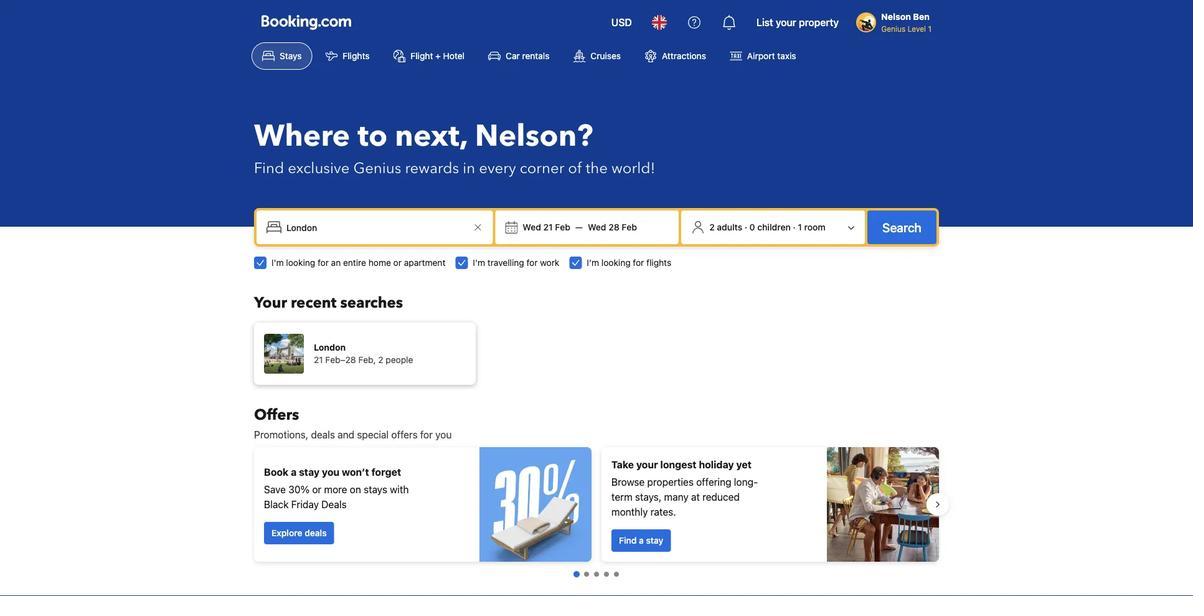 Task type: locate. For each thing, give the bounding box(es) containing it.
wed left '28'
[[588, 222, 606, 232]]

wed
[[523, 222, 541, 232], [588, 222, 606, 232]]

1 horizontal spatial 1
[[928, 24, 932, 33]]

flights link
[[315, 42, 380, 70]]

genius
[[882, 24, 906, 33], [353, 158, 401, 178]]

1 horizontal spatial your
[[776, 17, 797, 28]]

0 vertical spatial or
[[394, 258, 402, 268]]

2 feb from the left
[[622, 222, 637, 232]]

you right offers
[[436, 429, 452, 441]]

1 horizontal spatial ·
[[793, 222, 796, 232]]

region
[[244, 442, 949, 567]]

for right offers
[[420, 429, 433, 441]]

1 horizontal spatial wed
[[588, 222, 606, 232]]

of
[[568, 158, 582, 178]]

or right home
[[394, 258, 402, 268]]

1 vertical spatial 21
[[314, 355, 323, 365]]

you
[[436, 429, 452, 441], [322, 466, 340, 478]]

0 vertical spatial your
[[776, 17, 797, 28]]

21 down london
[[314, 355, 323, 365]]

search for black friday deals on stays image
[[480, 447, 592, 562]]

flights
[[343, 51, 370, 61]]

1 horizontal spatial stay
[[646, 535, 664, 546]]

1 horizontal spatial i'm
[[473, 258, 485, 268]]

1 horizontal spatial you
[[436, 429, 452, 441]]

looking
[[286, 258, 315, 268], [602, 258, 631, 268]]

0 horizontal spatial 1
[[798, 222, 802, 232]]

world!
[[612, 158, 656, 178]]

entire
[[343, 258, 366, 268]]

1 vertical spatial genius
[[353, 158, 401, 178]]

searches
[[340, 292, 403, 313]]

0 vertical spatial you
[[436, 429, 452, 441]]

21 left —
[[544, 222, 553, 232]]

stay
[[299, 466, 320, 478], [646, 535, 664, 546]]

you inside offers promotions, deals and special offers for you
[[436, 429, 452, 441]]

deals inside offers promotions, deals and special offers for you
[[311, 429, 335, 441]]

· right children
[[793, 222, 796, 232]]

genius down to
[[353, 158, 401, 178]]

1 wed from the left
[[523, 222, 541, 232]]

your right take
[[637, 459, 658, 471]]

0 vertical spatial a
[[291, 466, 297, 478]]

0 vertical spatial stay
[[299, 466, 320, 478]]

1 vertical spatial or
[[312, 484, 322, 496]]

for left 'flights'
[[633, 258, 644, 268]]

a inside book a stay you won't forget save 30% or more on stays with black friday deals
[[291, 466, 297, 478]]

offering
[[697, 476, 732, 488]]

travelling
[[488, 258, 524, 268]]

genius inside 'where to next, nelson? find exclusive genius rewards in every corner of the world!'
[[353, 158, 401, 178]]

feb–28
[[325, 355, 356, 365]]

the
[[586, 158, 608, 178]]

stay up 30%
[[299, 466, 320, 478]]

1 vertical spatial 2
[[378, 355, 384, 365]]

1 left the room
[[798, 222, 802, 232]]

book a stay you won't forget save 30% or more on stays with black friday deals
[[264, 466, 409, 511]]

find
[[254, 158, 284, 178], [619, 535, 637, 546]]

0 horizontal spatial stay
[[299, 466, 320, 478]]

car
[[506, 51, 520, 61]]

or
[[394, 258, 402, 268], [312, 484, 322, 496]]

home
[[369, 258, 391, 268]]

2 wed from the left
[[588, 222, 606, 232]]

feb left —
[[555, 222, 571, 232]]

your
[[776, 17, 797, 28], [637, 459, 658, 471]]

0 horizontal spatial you
[[322, 466, 340, 478]]

stays
[[280, 51, 302, 61]]

find inside region
[[619, 535, 637, 546]]

0 horizontal spatial genius
[[353, 158, 401, 178]]

0 horizontal spatial 2
[[378, 355, 384, 365]]

0 horizontal spatial your
[[637, 459, 658, 471]]

usd
[[612, 17, 632, 28]]

stay down rates. on the bottom right
[[646, 535, 664, 546]]

1 horizontal spatial looking
[[602, 258, 631, 268]]

or right 30%
[[312, 484, 322, 496]]

i'm up your
[[272, 258, 284, 268]]

0 horizontal spatial ·
[[745, 222, 748, 232]]

looking right i'm on the top of the page
[[602, 258, 631, 268]]

1 horizontal spatial a
[[639, 535, 644, 546]]

1 right 'level'
[[928, 24, 932, 33]]

1 horizontal spatial feb
[[622, 222, 637, 232]]

wed up i'm travelling for work
[[523, 222, 541, 232]]

0 horizontal spatial feb
[[555, 222, 571, 232]]

you up more
[[322, 466, 340, 478]]

1 vertical spatial stay
[[646, 535, 664, 546]]

stays link
[[252, 42, 312, 70]]

for left an
[[318, 258, 329, 268]]

1 vertical spatial 1
[[798, 222, 802, 232]]

a right book
[[291, 466, 297, 478]]

deals right explore
[[305, 528, 327, 538]]

0 vertical spatial 1
[[928, 24, 932, 33]]

a for book
[[291, 466, 297, 478]]

for left work
[[527, 258, 538, 268]]

genius inside nelson ben genius level 1
[[882, 24, 906, 33]]

your right list
[[776, 17, 797, 28]]

longest
[[661, 459, 697, 471]]

deals
[[322, 499, 347, 511]]

0 horizontal spatial 21
[[314, 355, 323, 365]]

for for flights
[[633, 258, 644, 268]]

take your longest holiday yet browse properties offering long- term stays, many at reduced monthly rates.
[[612, 459, 758, 518]]

usd button
[[604, 7, 640, 37]]

i'm
[[272, 258, 284, 268], [473, 258, 485, 268]]

looking for i'm
[[286, 258, 315, 268]]

list your property
[[757, 17, 839, 28]]

your for list
[[776, 17, 797, 28]]

stay inside book a stay you won't forget save 30% or more on stays with black friday deals
[[299, 466, 320, 478]]

your inside take your longest holiday yet browse properties offering long- term stays, many at reduced monthly rates.
[[637, 459, 658, 471]]

1 vertical spatial your
[[637, 459, 658, 471]]

deals
[[311, 429, 335, 441], [305, 528, 327, 538]]

your account menu nelson ben genius level 1 element
[[857, 6, 937, 34]]

i'm left travelling
[[473, 258, 485, 268]]

1 horizontal spatial 21
[[544, 222, 553, 232]]

in
[[463, 158, 475, 178]]

0 horizontal spatial or
[[312, 484, 322, 496]]

1 horizontal spatial 2
[[710, 222, 715, 232]]

attractions
[[662, 51, 706, 61]]

for for work
[[527, 258, 538, 268]]

browse
[[612, 476, 645, 488]]

0 horizontal spatial find
[[254, 158, 284, 178]]

yet
[[737, 459, 752, 471]]

1 horizontal spatial genius
[[882, 24, 906, 33]]

0 vertical spatial 21
[[544, 222, 553, 232]]

adults
[[717, 222, 743, 232]]

1 i'm from the left
[[272, 258, 284, 268]]

progress bar
[[574, 571, 619, 577]]

0 horizontal spatial a
[[291, 466, 297, 478]]

1 vertical spatial find
[[619, 535, 637, 546]]

stay for find
[[646, 535, 664, 546]]

find a stay link
[[612, 530, 671, 552]]

i'm
[[587, 258, 599, 268]]

feb,
[[359, 355, 376, 365]]

flight + hotel
[[411, 51, 465, 61]]

deals left and
[[311, 429, 335, 441]]

looking left an
[[286, 258, 315, 268]]

a down 'monthly'
[[639, 535, 644, 546]]

0 horizontal spatial wed
[[523, 222, 541, 232]]

find down where
[[254, 158, 284, 178]]

· left "0"
[[745, 222, 748, 232]]

0 vertical spatial genius
[[882, 24, 906, 33]]

flight + hotel link
[[383, 42, 475, 70]]

feb right '28'
[[622, 222, 637, 232]]

21 for feb–28
[[314, 355, 323, 365]]

genius down nelson at the top of the page
[[882, 24, 906, 33]]

0 horizontal spatial looking
[[286, 258, 315, 268]]

and
[[338, 429, 355, 441]]

nelson?
[[475, 116, 593, 157]]

booking.com image
[[262, 15, 351, 30]]

find a stay
[[619, 535, 664, 546]]

properties
[[648, 476, 694, 488]]

explore deals link
[[264, 522, 334, 544]]

search button
[[868, 211, 937, 244]]

stays,
[[635, 491, 662, 503]]

21 inside london 21 feb–28 feb, 2 people
[[314, 355, 323, 365]]

0 horizontal spatial i'm
[[272, 258, 284, 268]]

find down 'monthly'
[[619, 535, 637, 546]]

1 looking from the left
[[286, 258, 315, 268]]

1 vertical spatial you
[[322, 466, 340, 478]]

with
[[390, 484, 409, 496]]

2
[[710, 222, 715, 232], [378, 355, 384, 365]]

0 vertical spatial find
[[254, 158, 284, 178]]

0 vertical spatial deals
[[311, 429, 335, 441]]

children
[[758, 222, 791, 232]]

holiday
[[699, 459, 734, 471]]

explore
[[272, 528, 302, 538]]

every
[[479, 158, 516, 178]]

2 inside button
[[710, 222, 715, 232]]

special
[[357, 429, 389, 441]]

30%
[[289, 484, 310, 496]]

0 vertical spatial 2
[[710, 222, 715, 232]]

1 vertical spatial a
[[639, 535, 644, 546]]

2 i'm from the left
[[473, 258, 485, 268]]

2 right feb,
[[378, 355, 384, 365]]

1 horizontal spatial find
[[619, 535, 637, 546]]

2 left adults
[[710, 222, 715, 232]]

take
[[612, 459, 634, 471]]

2 looking from the left
[[602, 258, 631, 268]]

21
[[544, 222, 553, 232], [314, 355, 323, 365]]

2 · from the left
[[793, 222, 796, 232]]

take your longest holiday yet image
[[827, 447, 939, 562]]



Task type: vqa. For each thing, say whether or not it's contained in the screenshot.
the right I'm
yes



Task type: describe. For each thing, give the bounding box(es) containing it.
cruises
[[591, 51, 621, 61]]

at
[[691, 491, 700, 503]]

—
[[576, 222, 583, 232]]

1 inside 2 adults · 0 children · 1 room button
[[798, 222, 802, 232]]

airport taxis
[[747, 51, 796, 61]]

stays
[[364, 484, 387, 496]]

i'm looking for flights
[[587, 258, 672, 268]]

offers
[[254, 405, 299, 425]]

wed 21 feb button
[[518, 216, 576, 239]]

next,
[[395, 116, 468, 157]]

save
[[264, 484, 286, 496]]

find inside 'where to next, nelson? find exclusive genius rewards in every corner of the world!'
[[254, 158, 284, 178]]

forget
[[372, 466, 401, 478]]

won't
[[342, 466, 369, 478]]

airport taxis link
[[719, 42, 807, 70]]

1 · from the left
[[745, 222, 748, 232]]

to
[[358, 116, 388, 157]]

corner
[[520, 158, 565, 178]]

or inside book a stay you won't forget save 30% or more on stays with black friday deals
[[312, 484, 322, 496]]

people
[[386, 355, 413, 365]]

book
[[264, 466, 289, 478]]

offers
[[391, 429, 418, 441]]

nelson
[[882, 12, 911, 22]]

recent
[[291, 292, 337, 313]]

london
[[314, 342, 346, 353]]

level
[[908, 24, 926, 33]]

friday
[[291, 499, 319, 511]]

work
[[540, 258, 560, 268]]

list
[[757, 17, 774, 28]]

long-
[[734, 476, 758, 488]]

i'm for i'm looking for an entire home or apartment
[[272, 258, 284, 268]]

many
[[664, 491, 689, 503]]

reduced
[[703, 491, 740, 503]]

0
[[750, 222, 755, 232]]

+
[[436, 51, 441, 61]]

your for take
[[637, 459, 658, 471]]

black
[[264, 499, 289, 511]]

you inside book a stay you won't forget save 30% or more on stays with black friday deals
[[322, 466, 340, 478]]

taxis
[[778, 51, 796, 61]]

looking for i'm
[[602, 258, 631, 268]]

flights
[[647, 258, 672, 268]]

rewards
[[405, 158, 459, 178]]

list your property link
[[749, 7, 847, 37]]

1 inside nelson ben genius level 1
[[928, 24, 932, 33]]

2 adults · 0 children · 1 room button
[[687, 216, 860, 239]]

room
[[805, 222, 826, 232]]

rentals
[[522, 51, 550, 61]]

attractions link
[[634, 42, 717, 70]]

for inside offers promotions, deals and special offers for you
[[420, 429, 433, 441]]

more
[[324, 484, 347, 496]]

property
[[799, 17, 839, 28]]

a for find
[[639, 535, 644, 546]]

wed 21 feb — wed 28 feb
[[523, 222, 637, 232]]

term
[[612, 491, 633, 503]]

offers promotions, deals and special offers for you
[[254, 405, 452, 441]]

1 horizontal spatial or
[[394, 258, 402, 268]]

an
[[331, 258, 341, 268]]

wed 28 feb button
[[583, 216, 642, 239]]

where
[[254, 116, 350, 157]]

21 for feb
[[544, 222, 553, 232]]

28
[[609, 222, 620, 232]]

for for an
[[318, 258, 329, 268]]

region containing take your longest holiday yet
[[244, 442, 949, 567]]

car rentals
[[506, 51, 550, 61]]

flight
[[411, 51, 433, 61]]

1 feb from the left
[[555, 222, 571, 232]]

monthly
[[612, 506, 648, 518]]

on
[[350, 484, 361, 496]]

stay for book
[[299, 466, 320, 478]]

hotel
[[443, 51, 465, 61]]

apartment
[[404, 258, 446, 268]]

promotions,
[[254, 429, 308, 441]]

your recent searches
[[254, 292, 403, 313]]

2 inside london 21 feb–28 feb, 2 people
[[378, 355, 384, 365]]

Where are you going? field
[[282, 216, 471, 239]]

i'm for i'm travelling for work
[[473, 258, 485, 268]]

i'm looking for an entire home or apartment
[[272, 258, 446, 268]]

i'm travelling for work
[[473, 258, 560, 268]]

ben
[[914, 12, 930, 22]]

nelson ben genius level 1
[[882, 12, 932, 33]]

your
[[254, 292, 287, 313]]

where to next, nelson? find exclusive genius rewards in every corner of the world!
[[254, 116, 656, 178]]

airport
[[747, 51, 775, 61]]

cruises link
[[563, 42, 632, 70]]

search
[[883, 220, 922, 235]]

1 vertical spatial deals
[[305, 528, 327, 538]]

rates.
[[651, 506, 676, 518]]



